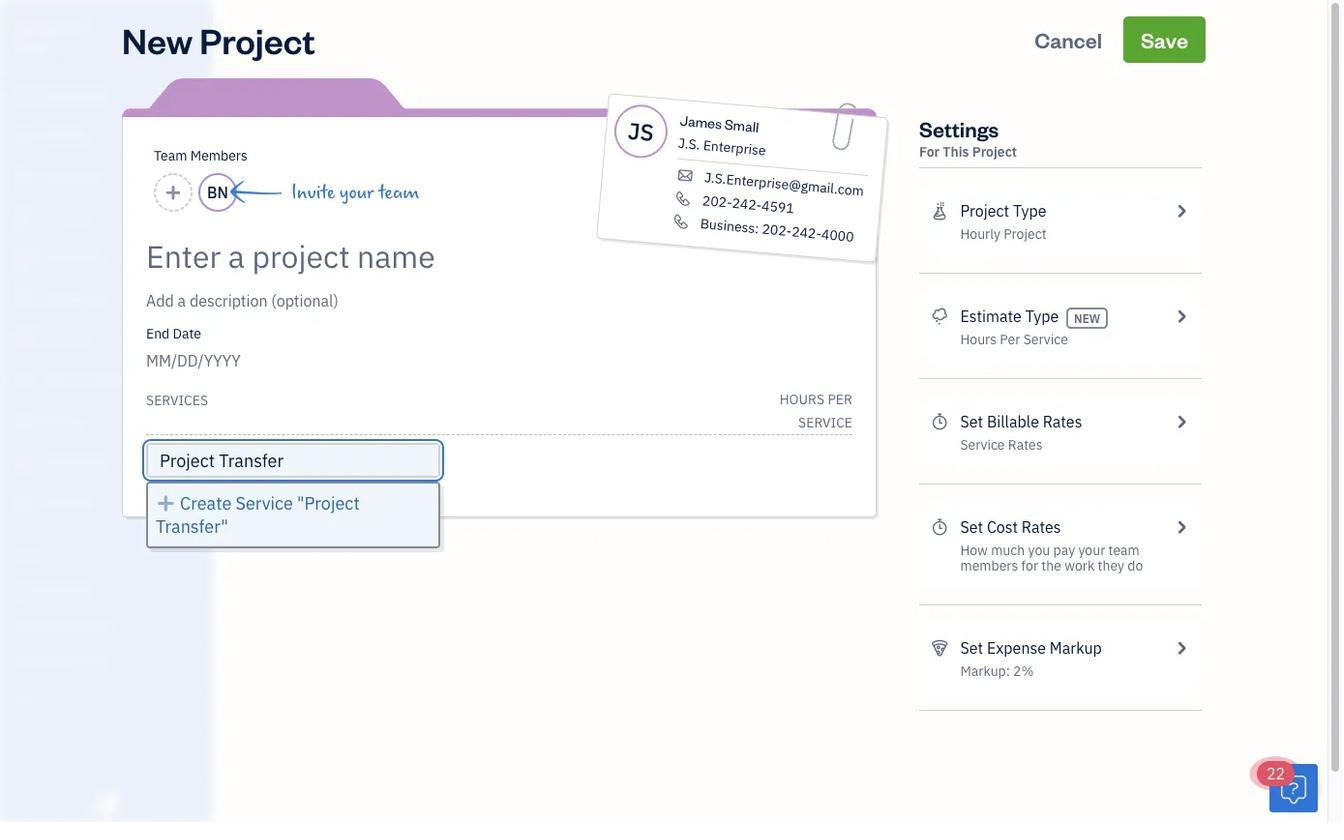 Task type: vqa. For each thing, say whether or not it's contained in the screenshot.
22
yes



Task type: locate. For each thing, give the bounding box(es) containing it.
22 button
[[1257, 762, 1318, 813]]

team up project name text box
[[379, 182, 419, 203]]

expense
[[987, 638, 1046, 659]]

how much you pay your team members for the work they do
[[960, 541, 1143, 575]]

your right pay
[[1078, 541, 1105, 559]]

1 vertical spatial members
[[48, 581, 99, 597]]

type up 'hourly project'
[[1013, 201, 1047, 221]]

1 horizontal spatial hours
[[960, 330, 997, 348]]

0 horizontal spatial team members
[[15, 581, 99, 597]]

set billable rates
[[960, 412, 1082, 432]]

service down "type to add a service" text box
[[236, 492, 293, 514]]

3 chevronright image from the top
[[1173, 410, 1190, 434]]

0 horizontal spatial 242-
[[731, 194, 763, 214]]

rates right billable
[[1043, 412, 1082, 432]]

1 vertical spatial services
[[70, 617, 117, 633]]

team
[[379, 182, 419, 203], [1109, 541, 1140, 559]]

1 vertical spatial rates
[[1008, 436, 1043, 454]]

2 horizontal spatial service
[[1024, 330, 1068, 348]]

services right and
[[70, 617, 117, 633]]

team right work
[[1109, 541, 1140, 559]]

hours up service
[[780, 390, 825, 408]]

1 vertical spatial type
[[1025, 306, 1059, 327]]

1 horizontal spatial team members
[[154, 147, 248, 165]]

202- up business
[[702, 191, 733, 212]]

0 horizontal spatial services
[[70, 617, 117, 633]]

0 vertical spatial hours
[[960, 330, 997, 348]]

enterprise
[[703, 136, 767, 159]]

set expense markup
[[960, 638, 1102, 659]]

:
[[754, 219, 760, 237]]

4591
[[761, 197, 795, 217]]

new
[[1074, 311, 1101, 326]]

settings inside 'settings for this project'
[[919, 115, 999, 142]]

0 vertical spatial type
[[1013, 201, 1047, 221]]

team
[[154, 147, 187, 165], [15, 581, 45, 597]]

1 vertical spatial team
[[1109, 541, 1140, 559]]

connections
[[45, 653, 114, 669]]

202-242-4591
[[702, 191, 795, 217]]

1 vertical spatial service
[[960, 436, 1005, 454]]

business : 202-242-4000
[[700, 214, 855, 246]]

1 horizontal spatial 242-
[[791, 222, 822, 243]]

set cost rates
[[960, 517, 1061, 538]]

type for project type
[[1013, 201, 1047, 221]]

rates down set billable rates
[[1008, 436, 1043, 454]]

type up hours per service
[[1025, 306, 1059, 327]]

your right invite
[[339, 182, 374, 203]]

team members
[[154, 147, 248, 165], [15, 581, 99, 597]]

0 horizontal spatial team
[[15, 581, 45, 597]]

settings up the this
[[919, 115, 999, 142]]

items and services
[[15, 617, 117, 633]]

1 vertical spatial team members
[[15, 581, 99, 597]]

this
[[943, 143, 969, 161]]

4 chevronright image from the top
[[1173, 637, 1190, 660]]

End date in  format text field
[[146, 351, 499, 371]]

0 vertical spatial set
[[960, 412, 983, 432]]

242- down 4591
[[791, 222, 822, 243]]

client image
[[13, 127, 36, 146]]

1 set from the top
[[960, 412, 983, 432]]

service
[[799, 414, 853, 432]]

1 vertical spatial 242-
[[791, 222, 822, 243]]

do
[[1128, 557, 1143, 575]]

invite
[[291, 182, 335, 203]]

bn
[[207, 182, 228, 203]]

team members up "bn"
[[154, 147, 248, 165]]

1 vertical spatial settings
[[15, 689, 59, 705]]

team up add team member image
[[154, 147, 187, 165]]

hours inside hours per service
[[780, 390, 825, 408]]

per
[[828, 390, 853, 408]]

freshbooks image
[[91, 792, 122, 815]]

js
[[627, 115, 655, 148]]

hours for hours per service
[[780, 390, 825, 408]]

202- inside business : 202-242-4000
[[761, 220, 793, 240]]

242- inside business : 202-242-4000
[[791, 222, 822, 243]]

1 horizontal spatial 202-
[[761, 220, 793, 240]]

team up items
[[15, 581, 45, 597]]

0 horizontal spatial your
[[339, 182, 374, 203]]

project
[[200, 16, 315, 62], [972, 143, 1017, 161], [960, 201, 1010, 221], [1004, 225, 1047, 243]]

2 vertical spatial service
[[236, 492, 293, 514]]

items and services link
[[5, 609, 207, 643]]

j.s.enterprise@gmail.com
[[704, 168, 865, 200]]

2 vertical spatial rates
[[1022, 517, 1061, 538]]

0 horizontal spatial service
[[236, 492, 293, 514]]

1 vertical spatial team
[[15, 581, 45, 597]]

set up how
[[960, 517, 983, 538]]

0 vertical spatial settings
[[919, 115, 999, 142]]

1 vertical spatial hours
[[780, 390, 825, 408]]

james
[[680, 111, 723, 133]]

members up "bn"
[[190, 147, 248, 165]]

billable
[[987, 412, 1039, 432]]

cost
[[987, 517, 1018, 538]]

j.s.
[[678, 134, 701, 154]]

per
[[1000, 330, 1020, 348]]

members up items and services
[[48, 581, 99, 597]]

markup:
[[960, 662, 1010, 680]]

cancel
[[1035, 26, 1102, 53]]

1 horizontal spatial members
[[190, 147, 248, 165]]

how
[[960, 541, 988, 559]]

type
[[1013, 201, 1047, 221], [1025, 306, 1059, 327]]

set right timetracking image
[[960, 412, 983, 432]]

service down billable
[[960, 436, 1005, 454]]

chevronright image for estimate type
[[1173, 305, 1190, 328]]

settings down bank
[[15, 689, 59, 705]]

2 vertical spatial set
[[960, 638, 983, 659]]

202-
[[702, 191, 733, 212], [761, 220, 793, 240]]

settings inside settings link
[[15, 689, 59, 705]]

1 vertical spatial 202-
[[761, 220, 793, 240]]

0 vertical spatial your
[[339, 182, 374, 203]]

hours down estimate
[[960, 330, 997, 348]]

your inside how much you pay your team members for the work they do
[[1078, 541, 1105, 559]]

your
[[339, 182, 374, 203], [1078, 541, 1105, 559]]

team inside main element
[[15, 581, 45, 597]]

report image
[[13, 493, 36, 512]]

end
[[146, 325, 170, 343]]

project inside 'settings for this project'
[[972, 143, 1017, 161]]

0 horizontal spatial team
[[379, 182, 419, 203]]

team inside how much you pay your team members for the work they do
[[1109, 541, 1140, 559]]

project type
[[960, 201, 1047, 221]]

1 horizontal spatial your
[[1078, 541, 1105, 559]]

timer image
[[13, 371, 36, 390]]

chevronright image
[[1173, 199, 1190, 223], [1173, 305, 1190, 328], [1173, 410, 1190, 434], [1173, 637, 1190, 660]]

1 chevronright image from the top
[[1173, 199, 1190, 223]]

0 horizontal spatial members
[[48, 581, 99, 597]]

dashboard image
[[13, 86, 36, 105]]

new project
[[122, 16, 315, 62]]

242-
[[731, 194, 763, 214], [791, 222, 822, 243]]

chevronright image for set billable rates
[[1173, 410, 1190, 434]]

settings
[[919, 115, 999, 142], [15, 689, 59, 705]]

transfer"
[[156, 515, 228, 538]]

service right per
[[1024, 330, 1068, 348]]

Project Name text field
[[146, 237, 678, 276]]

0 vertical spatial 242-
[[731, 194, 763, 214]]

202- right the : in the top of the page
[[761, 220, 793, 240]]

members
[[190, 147, 248, 165], [48, 581, 99, 597]]

bank connections link
[[5, 645, 207, 678]]

"project
[[297, 492, 360, 514]]

0 horizontal spatial settings
[[15, 689, 59, 705]]

rates
[[1043, 412, 1082, 432], [1008, 436, 1043, 454], [1022, 517, 1061, 538]]

1 horizontal spatial team
[[154, 147, 187, 165]]

2 chevronright image from the top
[[1173, 305, 1190, 328]]

0 vertical spatial team
[[379, 182, 419, 203]]

2 set from the top
[[960, 517, 983, 538]]

0 horizontal spatial 202-
[[702, 191, 733, 212]]

0 horizontal spatial hours
[[780, 390, 825, 408]]

3 set from the top
[[960, 638, 983, 659]]

1 horizontal spatial service
[[960, 436, 1005, 454]]

team members up and
[[15, 581, 99, 597]]

services
[[146, 391, 208, 409], [70, 617, 117, 633]]

0 vertical spatial service
[[1024, 330, 1068, 348]]

0 vertical spatial services
[[146, 391, 208, 409]]

0 vertical spatial rates
[[1043, 412, 1082, 432]]

type for estimate type
[[1025, 306, 1059, 327]]

services down end date
[[146, 391, 208, 409]]

hours
[[960, 330, 997, 348], [780, 390, 825, 408]]

rates for cost
[[1022, 517, 1061, 538]]

0 vertical spatial team
[[154, 147, 187, 165]]

team members inside main element
[[15, 581, 99, 597]]

end date
[[146, 325, 201, 343]]

set
[[960, 412, 983, 432], [960, 517, 983, 538], [960, 638, 983, 659]]

payment image
[[13, 249, 36, 268]]

rates up you on the bottom right
[[1022, 517, 1061, 538]]

phone image
[[673, 190, 694, 207]]

0 vertical spatial 202-
[[702, 191, 733, 212]]

settings for settings for this project
[[919, 115, 999, 142]]

team members link
[[5, 573, 207, 607]]

1 vertical spatial set
[[960, 517, 983, 538]]

1 horizontal spatial settings
[[919, 115, 999, 142]]

242- up the : in the top of the page
[[731, 194, 763, 214]]

chevronright image for project type
[[1173, 199, 1190, 223]]

1 vertical spatial your
[[1078, 541, 1105, 559]]

set up markup:
[[960, 638, 983, 659]]

1 horizontal spatial team
[[1109, 541, 1140, 559]]

service
[[1024, 330, 1068, 348], [960, 436, 1005, 454], [236, 492, 293, 514]]



Task type: describe. For each thing, give the bounding box(es) containing it.
hourly project
[[960, 225, 1047, 243]]

phone image
[[671, 213, 692, 230]]

pay
[[1054, 541, 1075, 559]]

save button
[[1123, 16, 1206, 63]]

chart image
[[13, 452, 36, 471]]

1 horizontal spatial services
[[146, 391, 208, 409]]

expenses image
[[931, 637, 949, 660]]

2%
[[1013, 662, 1034, 680]]

money image
[[13, 411, 36, 431]]

hours for hours per service
[[960, 330, 997, 348]]

projects image
[[931, 199, 949, 223]]

22
[[1267, 764, 1285, 784]]

service inside create service "project transfer"
[[236, 492, 293, 514]]

bank
[[15, 653, 42, 669]]

business
[[700, 214, 756, 237]]

project image
[[13, 330, 36, 349]]

create service "project transfer" list box
[[148, 484, 439, 547]]

much
[[991, 541, 1025, 559]]

plus image
[[156, 492, 176, 515]]

hourly
[[960, 225, 1001, 243]]

Project Description text field
[[146, 289, 678, 313]]

for
[[919, 143, 940, 161]]

settings link
[[5, 680, 207, 714]]

date
[[173, 325, 201, 343]]

242- inside the 202-242-4591
[[731, 194, 763, 214]]

apps
[[15, 545, 43, 561]]

timetracking image
[[931, 516, 949, 539]]

add team member image
[[164, 181, 182, 204]]

settings for this project
[[919, 115, 1017, 161]]

0 vertical spatial members
[[190, 147, 248, 165]]

they
[[1098, 557, 1125, 575]]

llc
[[62, 18, 89, 36]]

service rates
[[960, 436, 1043, 454]]

the
[[1042, 557, 1062, 575]]

save
[[1141, 26, 1188, 53]]

cancel button
[[1017, 16, 1120, 63]]

create
[[180, 492, 232, 514]]

timetracking image
[[931, 410, 949, 434]]

chevronright image
[[1173, 516, 1190, 539]]

estimate image
[[13, 167, 36, 187]]

estimate type
[[960, 306, 1059, 327]]

202- inside the 202-242-4591
[[702, 191, 733, 212]]

estimates image
[[931, 305, 949, 328]]

owner
[[15, 38, 54, 54]]

set for set billable rates
[[960, 412, 983, 432]]

new
[[122, 16, 193, 62]]

0 vertical spatial team members
[[154, 147, 248, 165]]

nelson llc owner
[[15, 18, 89, 54]]

envelope image
[[675, 167, 696, 184]]

for
[[1022, 557, 1038, 575]]

apps link
[[5, 537, 207, 571]]

services inside main element
[[70, 617, 117, 633]]

resource center badge image
[[1270, 765, 1318, 813]]

hours per service
[[780, 390, 853, 432]]

markup: 2%
[[960, 662, 1034, 680]]

bank connections
[[15, 653, 114, 669]]

estimate
[[960, 306, 1022, 327]]

work
[[1065, 557, 1095, 575]]

items
[[15, 617, 44, 633]]

chevronright image for set expense markup
[[1173, 637, 1190, 660]]

main element
[[0, 0, 261, 823]]

hours per service
[[960, 330, 1068, 348]]

set for set cost rates
[[960, 517, 983, 538]]

members inside team members link
[[48, 581, 99, 597]]

invite your team
[[291, 182, 419, 203]]

4000
[[821, 225, 855, 246]]

set for set expense markup
[[960, 638, 983, 659]]

rates for billable
[[1043, 412, 1082, 432]]

create service "project transfer"
[[156, 492, 360, 538]]

markup
[[1050, 638, 1102, 659]]

and
[[47, 617, 67, 633]]

small
[[724, 115, 760, 136]]

nelson
[[15, 18, 60, 36]]

settings for settings
[[15, 689, 59, 705]]

james small j.s. enterprise
[[678, 111, 767, 159]]

invoice image
[[13, 208, 36, 227]]

Type to add a service text field
[[148, 445, 439, 476]]

expense image
[[13, 289, 36, 309]]

members
[[960, 557, 1018, 575]]

you
[[1028, 541, 1050, 559]]



